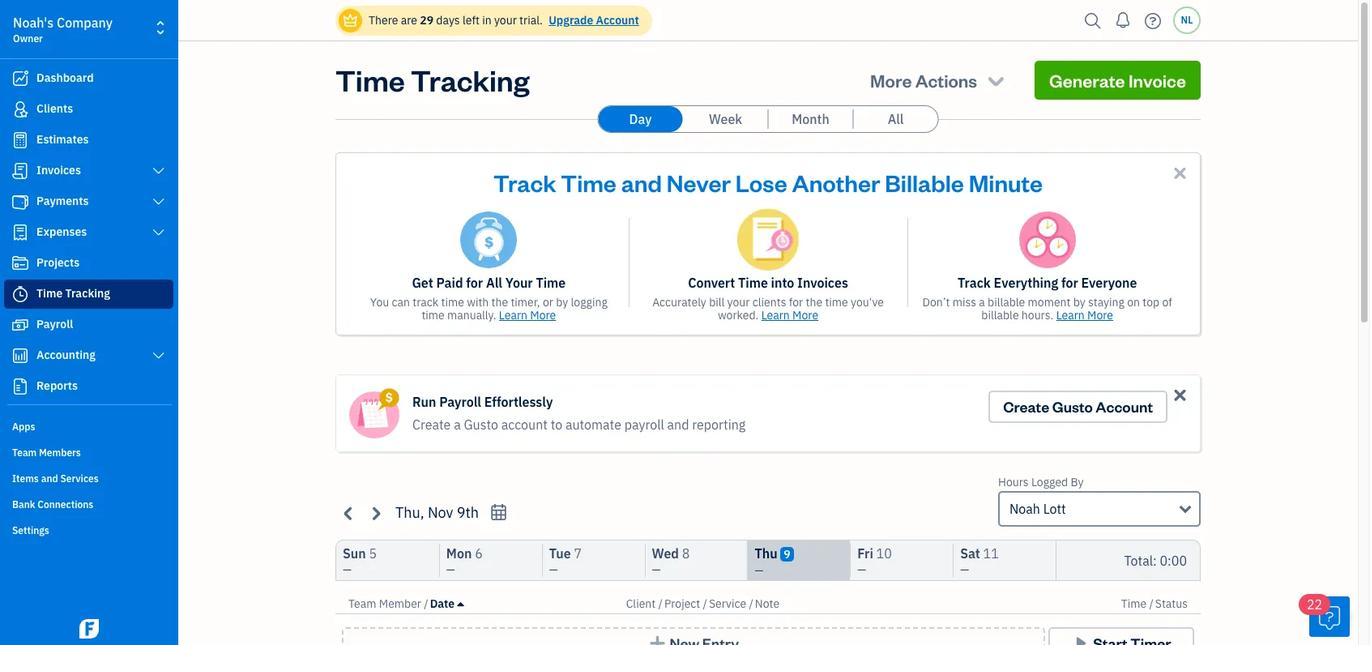 Task type: locate. For each thing, give the bounding box(es) containing it.
learn down into
[[761, 308, 790, 323]]

chevron large down image inside the expenses link
[[151, 226, 166, 239]]

don't
[[923, 295, 950, 310]]

payroll right run
[[439, 394, 481, 410]]

invoices inside main element
[[36, 163, 81, 177]]

— for wed
[[652, 562, 661, 577]]

0 horizontal spatial track
[[493, 167, 556, 198]]

for up with
[[466, 275, 483, 291]]

0 vertical spatial invoices
[[36, 163, 81, 177]]

1 horizontal spatial time tracking
[[335, 61, 530, 99]]

mon
[[446, 545, 472, 562]]

invoices right into
[[797, 275, 848, 291]]

time down paid
[[441, 295, 464, 310]]

3 learn more from the left
[[1056, 308, 1113, 323]]

your right in
[[494, 13, 517, 28]]

chevron large down image up payments 'link'
[[151, 165, 166, 177]]

payment image
[[11, 194, 30, 210]]

2 the from the left
[[806, 295, 823, 310]]

staying
[[1088, 295, 1125, 310]]

payroll up accounting
[[36, 317, 73, 331]]

in
[[482, 13, 492, 28]]

date link
[[430, 596, 464, 611]]

— down wed
[[652, 562, 661, 577]]

more actions button
[[856, 61, 1022, 100]]

estimate image
[[11, 132, 30, 148]]

month link
[[769, 106, 853, 132]]

— down sun
[[343, 562, 352, 577]]

1 horizontal spatial the
[[806, 295, 823, 310]]

learn more for everyone
[[1056, 308, 1113, 323]]

chevron large down image
[[151, 165, 166, 177], [151, 195, 166, 208], [151, 226, 166, 239], [151, 349, 166, 362]]

11
[[983, 545, 999, 562]]

another
[[792, 167, 881, 198]]

0 horizontal spatial for
[[466, 275, 483, 291]]

2 horizontal spatial for
[[1061, 275, 1078, 291]]

accounting
[[36, 348, 96, 362]]

a
[[979, 295, 985, 310], [454, 417, 461, 433]]

0 horizontal spatial account
[[596, 13, 639, 28]]

time down get
[[422, 308, 445, 323]]

learn right hours.
[[1056, 308, 1085, 323]]

time
[[441, 295, 464, 310], [825, 295, 848, 310], [422, 308, 445, 323]]

1 horizontal spatial team
[[348, 596, 376, 611]]

1 chevron large down image from the top
[[151, 165, 166, 177]]

track for track time and never lose another billable minute
[[493, 167, 556, 198]]

to
[[551, 417, 563, 433]]

project link
[[664, 596, 703, 611]]

0 vertical spatial time tracking
[[335, 61, 530, 99]]

0 vertical spatial a
[[979, 295, 985, 310]]

1 vertical spatial payroll
[[439, 394, 481, 410]]

by
[[556, 295, 568, 310], [1074, 295, 1086, 310]]

effortlessly
[[484, 394, 553, 410]]

/ left 'service'
[[703, 596, 707, 611]]

chevrondown image
[[985, 69, 1007, 92]]

learn
[[499, 308, 528, 323], [761, 308, 790, 323], [1056, 308, 1085, 323]]

1 horizontal spatial all
[[888, 111, 904, 127]]

1 horizontal spatial and
[[621, 167, 662, 198]]

0 horizontal spatial your
[[494, 13, 517, 28]]

learn for everyone
[[1056, 308, 1085, 323]]

— inside the wed 8 —
[[652, 562, 661, 577]]

search image
[[1080, 9, 1106, 33]]

— down sat
[[960, 562, 969, 577]]

for up moment
[[1061, 275, 1078, 291]]

0 vertical spatial gusto
[[1052, 397, 1093, 416]]

fri
[[858, 545, 873, 562]]

invoices up payments
[[36, 163, 81, 177]]

the inside accurately bill your clients for the time you've worked.
[[806, 295, 823, 310]]

0 horizontal spatial and
[[41, 472, 58, 485]]

gusto inside run payroll effortlessly create a gusto account to automate payroll and reporting
[[464, 417, 498, 433]]

service
[[709, 596, 746, 611]]

create up 'hours'
[[1003, 397, 1050, 416]]

create down run
[[412, 417, 451, 433]]

generate invoice
[[1049, 69, 1186, 92]]

1 horizontal spatial for
[[789, 295, 803, 310]]

report image
[[11, 378, 30, 395]]

tracking down left
[[411, 61, 530, 99]]

1 vertical spatial team
[[348, 596, 376, 611]]

the for invoices
[[806, 295, 823, 310]]

more for get paid for all your time
[[530, 308, 556, 323]]

3 chevron large down image from the top
[[151, 226, 166, 239]]

get paid for all your time
[[412, 275, 566, 291]]

projects
[[36, 255, 80, 270]]

a inside don't miss a billable moment by staying on top of billable hours.
[[979, 295, 985, 310]]

time inside main element
[[36, 286, 63, 301]]

the right clients
[[806, 295, 823, 310]]

/ left status
[[1149, 596, 1154, 611]]

0 horizontal spatial learn more
[[499, 308, 556, 323]]

1 vertical spatial create
[[412, 417, 451, 433]]

convert time into invoices image
[[738, 210, 798, 270]]

there are 29 days left in your trial. upgrade account
[[369, 13, 639, 28]]

on
[[1127, 295, 1140, 310]]

by
[[1071, 475, 1084, 489]]

team inside main element
[[12, 447, 37, 459]]

chevron large down image up projects link
[[151, 226, 166, 239]]

a inside run payroll effortlessly create a gusto account to automate payroll and reporting
[[454, 417, 461, 433]]

and
[[621, 167, 662, 198], [667, 417, 689, 433], [41, 472, 58, 485]]

— inside sat 11 —
[[960, 562, 969, 577]]

learn for all
[[499, 308, 528, 323]]

sun
[[343, 545, 366, 562]]

accurately bill your clients for the time you've worked.
[[652, 295, 884, 323]]

learn more down everyone
[[1056, 308, 1113, 323]]

bank
[[12, 498, 35, 511]]

the inside you can track time with the timer, or by logging time manually.
[[492, 295, 508, 310]]

1 the from the left
[[492, 295, 508, 310]]

get paid for all your time image
[[461, 212, 517, 268]]

a right miss
[[979, 295, 985, 310]]

thu, nov 9th
[[395, 503, 479, 522]]

— inside fri 10 —
[[858, 562, 866, 577]]

time tracking down 29
[[335, 61, 530, 99]]

and right items
[[41, 472, 58, 485]]

for for all
[[466, 275, 483, 291]]

team down apps
[[12, 447, 37, 459]]

track up "get paid for all your time" image
[[493, 167, 556, 198]]

gusto up by at right bottom
[[1052, 397, 1093, 416]]

total : 0:00
[[1124, 552, 1187, 568]]

tracking down projects link
[[65, 286, 110, 301]]

— inside the sun 5 —
[[343, 562, 352, 577]]

0 horizontal spatial a
[[454, 417, 461, 433]]

0 horizontal spatial gusto
[[464, 417, 498, 433]]

1 vertical spatial time tracking
[[36, 286, 110, 301]]

all link
[[854, 106, 938, 132]]

3 learn from the left
[[1056, 308, 1085, 323]]

22
[[1307, 596, 1323, 613]]

week
[[709, 111, 742, 127]]

clients
[[36, 101, 73, 116]]

for for everyone
[[1061, 275, 1078, 291]]

chevron large down image up reports link
[[151, 349, 166, 362]]

1 learn from the left
[[499, 308, 528, 323]]

1 vertical spatial a
[[454, 417, 461, 433]]

1 horizontal spatial create
[[1003, 397, 1050, 416]]

noah's company owner
[[13, 15, 113, 45]]

— for thu
[[755, 563, 764, 578]]

1 vertical spatial and
[[667, 417, 689, 433]]

1 vertical spatial tracking
[[65, 286, 110, 301]]

trial.
[[520, 13, 543, 28]]

chevron large down image inside invoices link
[[151, 165, 166, 177]]

a left 'account'
[[454, 417, 461, 433]]

0 vertical spatial team
[[12, 447, 37, 459]]

0 horizontal spatial team
[[12, 447, 37, 459]]

gusto
[[1052, 397, 1093, 416], [464, 417, 498, 433]]

by inside don't miss a billable moment by staying on top of billable hours.
[[1074, 295, 1086, 310]]

1 vertical spatial track
[[958, 275, 991, 291]]

learn more down your
[[499, 308, 556, 323]]

2 learn more from the left
[[761, 308, 819, 323]]

1 horizontal spatial payroll
[[439, 394, 481, 410]]

nov
[[428, 503, 453, 522]]

status
[[1155, 596, 1188, 611]]

1 horizontal spatial tracking
[[411, 61, 530, 99]]

learn more for invoices
[[761, 308, 819, 323]]

2 vertical spatial and
[[41, 472, 58, 485]]

for inside accurately bill your clients for the time you've worked.
[[789, 295, 803, 310]]

4 / from the left
[[749, 596, 753, 611]]

0 vertical spatial tracking
[[411, 61, 530, 99]]

1 horizontal spatial a
[[979, 295, 985, 310]]

0 horizontal spatial create
[[412, 417, 451, 433]]

payroll inside main element
[[36, 317, 73, 331]]

more up all link on the top of the page
[[870, 69, 912, 92]]

start timer image
[[1072, 635, 1090, 645]]

create inside button
[[1003, 397, 1050, 416]]

gusto left 'account'
[[464, 417, 498, 433]]

time tracking inside main element
[[36, 286, 110, 301]]

1 horizontal spatial invoices
[[797, 275, 848, 291]]

all inside all link
[[888, 111, 904, 127]]

resource center badge image
[[1310, 596, 1350, 637]]

1 vertical spatial gusto
[[464, 417, 498, 433]]

1 horizontal spatial learn
[[761, 308, 790, 323]]

dashboard
[[36, 71, 94, 85]]

all down the more actions
[[888, 111, 904, 127]]

bank connections
[[12, 498, 93, 511]]

— down mon at the left of page
[[446, 562, 455, 577]]

note
[[755, 596, 780, 611]]

0 vertical spatial track
[[493, 167, 556, 198]]

client / project / service / note
[[626, 596, 780, 611]]

lott
[[1043, 501, 1066, 517]]

4 chevron large down image from the top
[[151, 349, 166, 362]]

0 horizontal spatial learn
[[499, 308, 528, 323]]

— for sat
[[960, 562, 969, 577]]

— inside tue 7 —
[[549, 562, 558, 577]]

time
[[335, 61, 405, 99], [561, 167, 617, 198], [536, 275, 566, 291], [738, 275, 768, 291], [36, 286, 63, 301], [1121, 596, 1147, 611]]

1 learn more from the left
[[499, 308, 556, 323]]

more down everyone
[[1088, 308, 1113, 323]]

and inside main element
[[41, 472, 58, 485]]

hours logged by
[[998, 475, 1084, 489]]

0 horizontal spatial time tracking
[[36, 286, 110, 301]]

learn down your
[[499, 308, 528, 323]]

2 horizontal spatial learn
[[1056, 308, 1085, 323]]

time tracking down projects link
[[36, 286, 110, 301]]

sat 11 —
[[960, 545, 999, 577]]

team
[[12, 447, 37, 459], [348, 596, 376, 611]]

team member /
[[348, 596, 428, 611]]

1 horizontal spatial gusto
[[1052, 397, 1093, 416]]

create inside run payroll effortlessly create a gusto account to automate payroll and reporting
[[412, 417, 451, 433]]

0 horizontal spatial payroll
[[36, 317, 73, 331]]

/ right client
[[658, 596, 663, 611]]

all left your
[[486, 275, 502, 291]]

track time and never lose another billable minute
[[493, 167, 1043, 198]]

more right clients
[[793, 308, 819, 323]]

everything
[[994, 275, 1058, 291]]

1 by from the left
[[556, 295, 568, 310]]

freshbooks image
[[76, 619, 102, 639]]

0 horizontal spatial by
[[556, 295, 568, 310]]

clients link
[[4, 95, 173, 124]]

time left you've in the top of the page
[[825, 295, 848, 310]]

2 horizontal spatial and
[[667, 417, 689, 433]]

expenses link
[[4, 218, 173, 247]]

your inside accurately bill your clients for the time you've worked.
[[727, 295, 750, 310]]

learn more down into
[[761, 308, 819, 323]]

team left member
[[348, 596, 376, 611]]

0 horizontal spatial the
[[492, 295, 508, 310]]

—
[[343, 562, 352, 577], [446, 562, 455, 577], [549, 562, 558, 577], [652, 562, 661, 577], [858, 562, 866, 577], [960, 562, 969, 577], [755, 563, 764, 578]]

wed 8 —
[[652, 545, 690, 577]]

more down your
[[530, 308, 556, 323]]

— down tue at the bottom
[[549, 562, 558, 577]]

3 / from the left
[[703, 596, 707, 611]]

— down thu
[[755, 563, 764, 578]]

month
[[792, 111, 830, 127]]

noah lott button
[[998, 491, 1201, 527]]

9
[[784, 547, 791, 562]]

and right payroll
[[667, 417, 689, 433]]

0 vertical spatial payroll
[[36, 317, 73, 331]]

account left close image
[[1096, 397, 1153, 416]]

by right or
[[556, 295, 568, 310]]

1 horizontal spatial your
[[727, 295, 750, 310]]

invoice image
[[11, 163, 30, 179]]

/ left the note
[[749, 596, 753, 611]]

7
[[574, 545, 582, 562]]

1 horizontal spatial account
[[1096, 397, 1153, 416]]

billable
[[885, 167, 964, 198]]

0 vertical spatial all
[[888, 111, 904, 127]]

1 horizontal spatial by
[[1074, 295, 1086, 310]]

1 horizontal spatial track
[[958, 275, 991, 291]]

1 vertical spatial your
[[727, 295, 750, 310]]

track up miss
[[958, 275, 991, 291]]

0 vertical spatial and
[[621, 167, 662, 198]]

1 horizontal spatial learn more
[[761, 308, 819, 323]]

2 horizontal spatial learn more
[[1056, 308, 1113, 323]]

— down fri
[[858, 562, 866, 577]]

account
[[596, 13, 639, 28], [1096, 397, 1153, 416]]

0 vertical spatial your
[[494, 13, 517, 28]]

connections
[[38, 498, 93, 511]]

0 horizontal spatial tracking
[[65, 286, 110, 301]]

by left staying
[[1074, 295, 1086, 310]]

— inside mon 6 —
[[446, 562, 455, 577]]

more actions
[[870, 69, 977, 92]]

2 learn from the left
[[761, 308, 790, 323]]

/ left date
[[424, 596, 428, 611]]

for down into
[[789, 295, 803, 310]]

1 vertical spatial account
[[1096, 397, 1153, 416]]

0 horizontal spatial invoices
[[36, 163, 81, 177]]

service link
[[709, 596, 749, 611]]

2 chevron large down image from the top
[[151, 195, 166, 208]]

— inside thu 9 —
[[755, 563, 764, 578]]

1 vertical spatial all
[[486, 275, 502, 291]]

account right upgrade
[[596, 13, 639, 28]]

2 by from the left
[[1074, 295, 1086, 310]]

0 vertical spatial create
[[1003, 397, 1050, 416]]

the right with
[[492, 295, 508, 310]]

0 horizontal spatial all
[[486, 275, 502, 291]]

more for convert time into invoices
[[793, 308, 819, 323]]

:
[[1153, 552, 1157, 568]]

chevron large down image down invoices link
[[151, 195, 166, 208]]

create gusto account
[[1003, 397, 1153, 416]]

and left the never
[[621, 167, 662, 198]]

main element
[[0, 0, 219, 645]]

payroll
[[625, 417, 664, 433]]

day
[[629, 111, 652, 127]]

/
[[424, 596, 428, 611], [658, 596, 663, 611], [703, 596, 707, 611], [749, 596, 753, 611], [1149, 596, 1154, 611]]

your right bill
[[727, 295, 750, 310]]



Task type: vqa. For each thing, say whether or not it's contained in the screenshot.
billable
yes



Task type: describe. For each thing, give the bounding box(es) containing it.
by inside you can track time with the timer, or by logging time manually.
[[556, 295, 568, 310]]

invoice
[[1129, 69, 1186, 92]]

next day image
[[366, 504, 385, 522]]

go to help image
[[1140, 9, 1166, 33]]

tue
[[549, 545, 571, 562]]

mon 6 —
[[446, 545, 483, 577]]

9th
[[457, 503, 479, 522]]

reports
[[36, 378, 78, 393]]

noah
[[1010, 501, 1040, 517]]

thu
[[755, 545, 778, 562]]

time inside accurately bill your clients for the time you've worked.
[[825, 295, 848, 310]]

chevron large down image for invoices
[[151, 165, 166, 177]]

paid
[[436, 275, 463, 291]]

can
[[392, 295, 410, 310]]

left
[[463, 13, 480, 28]]

owner
[[13, 32, 43, 45]]

upgrade account link
[[546, 13, 639, 28]]

new entry image
[[648, 635, 667, 645]]

track
[[413, 295, 439, 310]]

reports link
[[4, 372, 173, 401]]

and inside run payroll effortlessly create a gusto account to automate payroll and reporting
[[667, 417, 689, 433]]

items and services
[[12, 472, 99, 485]]

close image
[[1171, 164, 1190, 182]]

items and services link
[[4, 466, 173, 490]]

payroll inside run payroll effortlessly create a gusto account to automate payroll and reporting
[[439, 394, 481, 410]]

expenses
[[36, 224, 87, 239]]

crown image
[[342, 12, 359, 29]]

convert
[[688, 275, 735, 291]]

bill
[[709, 295, 725, 310]]

are
[[401, 13, 417, 28]]

payments
[[36, 194, 89, 208]]

company
[[57, 15, 113, 31]]

run
[[412, 394, 436, 410]]

team for team members
[[12, 447, 37, 459]]

project image
[[11, 255, 30, 271]]

create gusto account button
[[989, 391, 1168, 423]]

expense image
[[11, 224, 30, 241]]

everyone
[[1081, 275, 1137, 291]]

of
[[1162, 295, 1172, 310]]

tracking inside time tracking link
[[65, 286, 110, 301]]

don't miss a billable moment by staying on top of billable hours.
[[923, 295, 1172, 323]]

billable left hours.
[[982, 308, 1019, 323]]

more inside more actions dropdown button
[[870, 69, 912, 92]]

week link
[[684, 106, 768, 132]]

hours.
[[1022, 308, 1054, 323]]

more for track everything for everyone
[[1088, 308, 1113, 323]]

payroll link
[[4, 310, 173, 340]]

you can track time with the timer, or by logging time manually.
[[370, 295, 608, 323]]

generate
[[1049, 69, 1125, 92]]

you
[[370, 295, 389, 310]]

close image
[[1171, 386, 1190, 404]]

nl button
[[1173, 6, 1201, 34]]

gusto inside button
[[1052, 397, 1093, 416]]

thu,
[[395, 503, 424, 522]]

— for tue
[[549, 562, 558, 577]]

0:00
[[1160, 552, 1187, 568]]

total
[[1124, 552, 1153, 568]]

track everything for everyone image
[[1019, 212, 1076, 268]]

— for mon
[[446, 562, 455, 577]]

hours
[[998, 475, 1029, 489]]

there
[[369, 13, 398, 28]]

chevron large down image for expenses
[[151, 226, 166, 239]]

days
[[436, 13, 460, 28]]

time link
[[1121, 596, 1149, 611]]

payments link
[[4, 187, 173, 216]]

— for fri
[[858, 562, 866, 577]]

chart image
[[11, 348, 30, 364]]

automate
[[566, 417, 621, 433]]

0 vertical spatial account
[[596, 13, 639, 28]]

noah lott
[[1010, 501, 1066, 517]]

upgrade
[[549, 13, 593, 28]]

22 button
[[1299, 594, 1350, 637]]

services
[[60, 472, 99, 485]]

get
[[412, 275, 433, 291]]

minute
[[969, 167, 1043, 198]]

learn for invoices
[[761, 308, 790, 323]]

track for track everything for everyone
[[958, 275, 991, 291]]

1 / from the left
[[424, 596, 428, 611]]

logged
[[1032, 475, 1068, 489]]

the for all
[[492, 295, 508, 310]]

learn more for all
[[499, 308, 556, 323]]

chevron large down image for accounting
[[151, 349, 166, 362]]

or
[[543, 295, 553, 310]]

invoices link
[[4, 156, 173, 186]]

day link
[[598, 106, 683, 132]]

member
[[379, 596, 421, 611]]

time / status
[[1121, 596, 1188, 611]]

top
[[1143, 295, 1160, 310]]

manually.
[[447, 308, 496, 323]]

dashboard image
[[11, 71, 30, 87]]

members
[[39, 447, 81, 459]]

settings
[[12, 524, 49, 536]]

thu 9 —
[[755, 545, 791, 578]]

29
[[420, 13, 434, 28]]

account inside button
[[1096, 397, 1153, 416]]

never
[[667, 167, 731, 198]]

bank connections link
[[4, 492, 173, 516]]

estimates link
[[4, 126, 173, 155]]

previous day image
[[340, 504, 358, 522]]

money image
[[11, 317, 30, 333]]

caretup image
[[457, 597, 464, 610]]

8
[[682, 545, 690, 562]]

team members link
[[4, 440, 173, 464]]

account
[[501, 417, 548, 433]]

clients
[[753, 295, 786, 310]]

— for sun
[[343, 562, 352, 577]]

timer image
[[11, 286, 30, 302]]

choose a date image
[[489, 503, 508, 522]]

5
[[369, 545, 377, 562]]

client image
[[11, 101, 30, 118]]

run payroll effortlessly create a gusto account to automate payroll and reporting
[[412, 394, 746, 433]]

logging
[[571, 295, 608, 310]]

convert time into invoices
[[688, 275, 848, 291]]

dashboard link
[[4, 64, 173, 93]]

chevron large down image for payments
[[151, 195, 166, 208]]

team for team member /
[[348, 596, 376, 611]]

billable down everything
[[988, 295, 1025, 310]]

1 vertical spatial invoices
[[797, 275, 848, 291]]

client
[[626, 596, 656, 611]]

moment
[[1028, 295, 1071, 310]]

2 / from the left
[[658, 596, 663, 611]]

notifications image
[[1110, 4, 1136, 36]]

tue 7 —
[[549, 545, 582, 577]]

5 / from the left
[[1149, 596, 1154, 611]]



